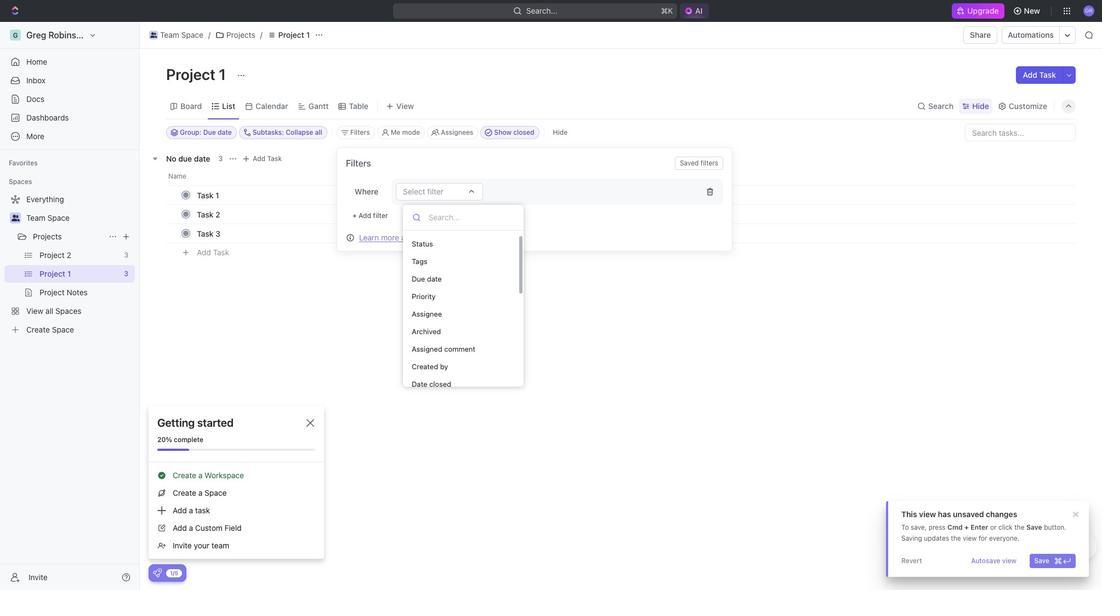 Task type: describe. For each thing, give the bounding box(es) containing it.
share
[[971, 30, 992, 40]]

1/5
[[170, 570, 178, 577]]

your
[[194, 542, 210, 551]]

add task for left the 'add task' button
[[197, 248, 229, 257]]

comment
[[444, 345, 476, 354]]

search...
[[526, 6, 558, 15]]

add down task 3
[[197, 248, 211, 257]]

0 vertical spatial 3
[[219, 155, 223, 163]]

space inside tree
[[48, 213, 70, 223]]

1 vertical spatial projects link
[[33, 228, 104, 246]]

about
[[402, 233, 422, 242]]

docs
[[26, 94, 44, 104]]

calendar
[[256, 101, 288, 111]]

gantt
[[309, 101, 329, 111]]

0 vertical spatial team
[[160, 30, 179, 40]]

due
[[179, 154, 192, 163]]

1 horizontal spatial team space link
[[147, 29, 206, 42]]

1 vertical spatial 3
[[216, 229, 221, 238]]

table
[[349, 101, 369, 111]]

add down add a task
[[173, 524, 187, 533]]

task down task 3
[[213, 248, 229, 257]]

task up customize
[[1040, 70, 1057, 80]]

archived
[[412, 327, 441, 336]]

2 vertical spatial space
[[205, 489, 227, 498]]

project 1 link
[[265, 29, 313, 42]]

complete
[[174, 436, 204, 444]]

user group image inside tree
[[11, 215, 19, 222]]

add up learn
[[359, 212, 372, 220]]

a for custom
[[189, 524, 193, 533]]

unsaved
[[954, 510, 985, 520]]

status
[[412, 239, 433, 248]]

favorites button
[[4, 157, 42, 170]]

hide button
[[549, 126, 573, 139]]

more
[[381, 233, 399, 242]]

select filter button
[[396, 183, 483, 201]]

autosave
[[972, 558, 1001, 566]]

docs link
[[4, 91, 135, 108]]

learn more about filters link
[[359, 233, 444, 242]]

tags
[[412, 257, 428, 266]]

revert
[[902, 558, 923, 566]]

list
[[222, 101, 236, 111]]

0 horizontal spatial filters
[[424, 233, 444, 242]]

1 vertical spatial add task button
[[240, 153, 286, 166]]

onboarding checklist button element
[[153, 570, 162, 578]]

hide button
[[960, 98, 993, 114]]

this view has unsaved changes to save, press cmd + enter or click the save button. saving updates the view for everyone.
[[902, 510, 1067, 543]]

search button
[[915, 98, 958, 114]]

calendar link
[[254, 98, 288, 114]]

search
[[929, 101, 954, 111]]

2
[[216, 210, 220, 219]]

sidebar navigation
[[0, 22, 140, 591]]

created by
[[412, 362, 448, 371]]

or
[[991, 524, 997, 532]]

where
[[355, 187, 379, 196]]

changes
[[987, 510, 1018, 520]]

task 3 link
[[194, 226, 356, 242]]

0 vertical spatial projects link
[[213, 29, 258, 42]]

‎task 1 link
[[194, 187, 356, 203]]

add a task
[[173, 506, 210, 516]]

‎task 2
[[197, 210, 220, 219]]

hide inside hide dropdown button
[[973, 101, 990, 111]]

create a workspace
[[173, 471, 244, 481]]

closed
[[429, 380, 451, 389]]

saved filters
[[680, 159, 719, 167]]

click
[[999, 524, 1013, 532]]

spaces
[[9, 178, 32, 186]]

dashboards
[[26, 113, 69, 122]]

0 horizontal spatial the
[[952, 535, 962, 543]]

task 3
[[197, 229, 221, 238]]

new button
[[1009, 2, 1048, 20]]

save inside this view has unsaved changes to save, press cmd + enter or click the save button. saving updates the view for everyone.
[[1027, 524, 1043, 532]]

1 horizontal spatial add task
[[253, 155, 282, 163]]

board
[[181, 101, 202, 111]]

gantt link
[[307, 98, 329, 114]]

autosave view button
[[968, 555, 1022, 569]]

save inside save button
[[1035, 558, 1050, 566]]

add task for top the 'add task' button
[[1024, 70, 1057, 80]]

select filter
[[403, 187, 444, 196]]

cmd
[[948, 524, 964, 532]]

assigned
[[412, 345, 442, 354]]

create for create a space
[[173, 489, 196, 498]]

getting started
[[157, 417, 234, 430]]

updates
[[925, 535, 950, 543]]

date
[[412, 380, 427, 389]]

everyone.
[[990, 535, 1020, 543]]

close image
[[307, 420, 314, 427]]

inbox link
[[4, 72, 135, 89]]

create for create a workspace
[[173, 471, 196, 481]]

0 horizontal spatial add task button
[[192, 246, 234, 260]]

by
[[440, 362, 448, 371]]

1 / from the left
[[208, 30, 211, 40]]

‎task 1
[[197, 191, 219, 200]]

dashboards link
[[4, 109, 135, 127]]

list link
[[220, 98, 236, 114]]

team
[[212, 542, 229, 551]]

team inside tree
[[26, 213, 45, 223]]

assignees
[[441, 128, 474, 137]]

no due date
[[166, 154, 210, 163]]

a for task
[[189, 506, 193, 516]]

add a custom field
[[173, 524, 242, 533]]

assigned comment
[[412, 345, 476, 354]]

press
[[929, 524, 946, 532]]

hide inside hide button
[[553, 128, 568, 137]]

create a space
[[173, 489, 227, 498]]

filter inside dropdown button
[[428, 187, 444, 196]]

automations button
[[1003, 27, 1060, 43]]



Task type: vqa. For each thing, say whether or not it's contained in the screenshot.
Workspace.
no



Task type: locate. For each thing, give the bounding box(es) containing it.
/
[[208, 30, 211, 40], [260, 30, 263, 40]]

view left for
[[964, 535, 978, 543]]

add up customize
[[1024, 70, 1038, 80]]

0 vertical spatial filters
[[701, 159, 719, 167]]

0 vertical spatial 1
[[306, 30, 310, 40]]

+
[[353, 212, 357, 220], [965, 524, 970, 532]]

1 horizontal spatial team
[[160, 30, 179, 40]]

1 horizontal spatial /
[[260, 30, 263, 40]]

saving
[[902, 535, 923, 543]]

home
[[26, 57, 47, 66]]

0 horizontal spatial filter
[[373, 212, 388, 220]]

2 vertical spatial add task
[[197, 248, 229, 257]]

‎task up ‎task 2
[[197, 191, 214, 200]]

save left "button."
[[1027, 524, 1043, 532]]

0 vertical spatial hide
[[973, 101, 990, 111]]

add left task
[[173, 506, 187, 516]]

0 horizontal spatial /
[[208, 30, 211, 40]]

0 horizontal spatial team space link
[[26, 210, 133, 227]]

autosave view
[[972, 558, 1017, 566]]

2 vertical spatial add task button
[[192, 246, 234, 260]]

1 horizontal spatial add task button
[[240, 153, 286, 166]]

date right due
[[427, 275, 442, 283]]

team space inside tree
[[26, 213, 70, 223]]

1 vertical spatial view
[[964, 535, 978, 543]]

save
[[1027, 524, 1043, 532], [1035, 558, 1050, 566]]

1 vertical spatial add task
[[253, 155, 282, 163]]

0 vertical spatial add task button
[[1017, 66, 1063, 84]]

1 vertical spatial the
[[952, 535, 962, 543]]

the right click
[[1015, 524, 1025, 532]]

1 vertical spatial invite
[[29, 573, 48, 582]]

view down everyone.
[[1003, 558, 1017, 566]]

button.
[[1045, 524, 1067, 532]]

getting
[[157, 417, 195, 430]]

0 horizontal spatial user group image
[[11, 215, 19, 222]]

project 1
[[279, 30, 310, 40], [166, 65, 230, 83]]

upgrade link
[[953, 3, 1005, 19]]

add task up ‎task 1 link
[[253, 155, 282, 163]]

onboarding checklist button image
[[153, 570, 162, 578]]

‎task for ‎task 1
[[197, 191, 214, 200]]

projects link
[[213, 29, 258, 42], [33, 228, 104, 246]]

0 horizontal spatial invite
[[29, 573, 48, 582]]

2 vertical spatial 1
[[216, 191, 219, 200]]

a down add a task
[[189, 524, 193, 533]]

+ right the cmd
[[965, 524, 970, 532]]

project
[[279, 30, 304, 40], [166, 65, 216, 83]]

0 vertical spatial ‎task
[[197, 191, 214, 200]]

‎task 2 link
[[194, 207, 356, 223]]

user group image inside team space link
[[150, 32, 157, 38]]

1 vertical spatial projects
[[33, 232, 62, 241]]

0 vertical spatial save
[[1027, 524, 1043, 532]]

add task button up customize
[[1017, 66, 1063, 84]]

invite for invite your team
[[173, 542, 192, 551]]

0 vertical spatial view
[[920, 510, 937, 520]]

0 horizontal spatial view
[[920, 510, 937, 520]]

1 horizontal spatial invite
[[173, 542, 192, 551]]

0 vertical spatial space
[[181, 30, 204, 40]]

filters button
[[337, 126, 375, 139]]

0 vertical spatial team space
[[160, 30, 204, 40]]

1 vertical spatial team space link
[[26, 210, 133, 227]]

the down the cmd
[[952, 535, 962, 543]]

create up add a task
[[173, 489, 196, 498]]

learn
[[359, 233, 379, 242]]

0 vertical spatial +
[[353, 212, 357, 220]]

due date
[[412, 275, 442, 283]]

home link
[[4, 53, 135, 71]]

saved
[[680, 159, 699, 167]]

1 horizontal spatial projects
[[227, 30, 256, 40]]

add task down task 3
[[197, 248, 229, 257]]

0 vertical spatial project
[[279, 30, 304, 40]]

automations
[[1009, 30, 1055, 40]]

task
[[195, 506, 210, 516]]

3 down 2
[[216, 229, 221, 238]]

team space link inside tree
[[26, 210, 133, 227]]

1 vertical spatial team space
[[26, 213, 70, 223]]

1 vertical spatial save
[[1035, 558, 1050, 566]]

filters right about
[[424, 233, 444, 242]]

2 create from the top
[[173, 489, 196, 498]]

priority
[[412, 292, 436, 301]]

0 horizontal spatial +
[[353, 212, 357, 220]]

view for autosave
[[1003, 558, 1017, 566]]

1 vertical spatial create
[[173, 489, 196, 498]]

workspace
[[205, 471, 244, 481]]

the
[[1015, 524, 1025, 532], [952, 535, 962, 543]]

invite for invite
[[29, 573, 48, 582]]

enter
[[971, 524, 989, 532]]

filter up more
[[373, 212, 388, 220]]

1 vertical spatial filters
[[424, 233, 444, 242]]

0 vertical spatial user group image
[[150, 32, 157, 38]]

0 horizontal spatial team space
[[26, 213, 70, 223]]

hide
[[973, 101, 990, 111], [553, 128, 568, 137]]

1 horizontal spatial user group image
[[150, 32, 157, 38]]

0 vertical spatial projects
[[227, 30, 256, 40]]

0 horizontal spatial date
[[194, 154, 210, 163]]

a left task
[[189, 506, 193, 516]]

1 horizontal spatial hide
[[973, 101, 990, 111]]

1 vertical spatial team
[[26, 213, 45, 223]]

‎task inside 'link'
[[197, 210, 214, 219]]

‎task left 2
[[197, 210, 214, 219]]

0 vertical spatial team space link
[[147, 29, 206, 42]]

date
[[194, 154, 210, 163], [427, 275, 442, 283]]

2 vertical spatial view
[[1003, 558, 1017, 566]]

a for workspace
[[199, 471, 203, 481]]

for
[[979, 535, 988, 543]]

2 horizontal spatial view
[[1003, 558, 1017, 566]]

assignee
[[412, 310, 442, 318]]

board link
[[178, 98, 202, 114]]

view for this
[[920, 510, 937, 520]]

3
[[219, 155, 223, 163], [216, 229, 221, 238]]

3 right the no due date
[[219, 155, 223, 163]]

⌘k
[[661, 6, 673, 15]]

+ down where
[[353, 212, 357, 220]]

1 horizontal spatial projects link
[[213, 29, 258, 42]]

a up create a space
[[199, 471, 203, 481]]

add
[[1024, 70, 1038, 80], [253, 155, 266, 163], [359, 212, 372, 220], [197, 248, 211, 257], [173, 506, 187, 516], [173, 524, 187, 533]]

customize button
[[995, 98, 1051, 114]]

add task up customize
[[1024, 70, 1057, 80]]

0 vertical spatial date
[[194, 154, 210, 163]]

1 vertical spatial +
[[965, 524, 970, 532]]

1 vertical spatial 1
[[219, 65, 226, 83]]

1 horizontal spatial the
[[1015, 524, 1025, 532]]

a for space
[[199, 489, 203, 498]]

0 vertical spatial add task
[[1024, 70, 1057, 80]]

projects inside tree
[[33, 232, 62, 241]]

+ inside this view has unsaved changes to save, press cmd + enter or click the save button. saving updates the view for everyone.
[[965, 524, 970, 532]]

0 horizontal spatial team
[[26, 213, 45, 223]]

1 inside ‎task 1 link
[[216, 191, 219, 200]]

0 horizontal spatial space
[[48, 213, 70, 223]]

0 horizontal spatial projects link
[[33, 228, 104, 246]]

add task button down task 3
[[192, 246, 234, 260]]

1 vertical spatial project
[[166, 65, 216, 83]]

1 vertical spatial ‎task
[[197, 210, 214, 219]]

filters
[[351, 128, 370, 137]]

learn more about filters
[[359, 233, 444, 242]]

started
[[197, 417, 234, 430]]

0 horizontal spatial project 1
[[166, 65, 230, 83]]

1 vertical spatial space
[[48, 213, 70, 223]]

assignees button
[[428, 126, 479, 139]]

0 vertical spatial project 1
[[279, 30, 310, 40]]

1 horizontal spatial filter
[[428, 187, 444, 196]]

create up create a space
[[173, 471, 196, 481]]

1 vertical spatial hide
[[553, 128, 568, 137]]

1 horizontal spatial date
[[427, 275, 442, 283]]

add task button up ‎task 1 link
[[240, 153, 286, 166]]

2 horizontal spatial add task button
[[1017, 66, 1063, 84]]

1
[[306, 30, 310, 40], [219, 65, 226, 83], [216, 191, 219, 200]]

2 ‎task from the top
[[197, 210, 214, 219]]

+ add filter
[[353, 212, 388, 220]]

Search... text field
[[429, 210, 515, 226]]

0 vertical spatial the
[[1015, 524, 1025, 532]]

revert button
[[898, 555, 927, 569]]

task up ‎task 1 link
[[267, 155, 282, 163]]

1 vertical spatial user group image
[[11, 215, 19, 222]]

add task
[[1024, 70, 1057, 80], [253, 155, 282, 163], [197, 248, 229, 257]]

project 1 inside project 1 link
[[279, 30, 310, 40]]

20% complete
[[157, 436, 204, 444]]

select
[[403, 187, 426, 196]]

add up ‎task 1 link
[[253, 155, 266, 163]]

1 create from the top
[[173, 471, 196, 481]]

invite your team
[[173, 542, 229, 551]]

customize
[[1010, 101, 1048, 111]]

1 vertical spatial date
[[427, 275, 442, 283]]

1 horizontal spatial project
[[279, 30, 304, 40]]

1 horizontal spatial team space
[[160, 30, 204, 40]]

1 vertical spatial project 1
[[166, 65, 230, 83]]

‎task for ‎task 2
[[197, 210, 214, 219]]

0 horizontal spatial add task
[[197, 248, 229, 257]]

view inside button
[[1003, 558, 1017, 566]]

filter right 'select'
[[428, 187, 444, 196]]

date right the due
[[194, 154, 210, 163]]

Search tasks... text field
[[966, 125, 1076, 141]]

a up task
[[199, 489, 203, 498]]

has
[[939, 510, 952, 520]]

no
[[166, 154, 177, 163]]

1 horizontal spatial project 1
[[279, 30, 310, 40]]

this
[[902, 510, 918, 520]]

user group image
[[150, 32, 157, 38], [11, 215, 19, 222]]

field
[[225, 524, 242, 533]]

2 / from the left
[[260, 30, 263, 40]]

custom
[[195, 524, 223, 533]]

invite
[[173, 542, 192, 551], [29, 573, 48, 582]]

view
[[920, 510, 937, 520], [964, 535, 978, 543], [1003, 558, 1017, 566]]

add task button
[[1017, 66, 1063, 84], [240, 153, 286, 166], [192, 246, 234, 260]]

0 vertical spatial filter
[[428, 187, 444, 196]]

1 horizontal spatial filters
[[701, 159, 719, 167]]

2 horizontal spatial add task
[[1024, 70, 1057, 80]]

tree
[[4, 191, 135, 339]]

0 vertical spatial create
[[173, 471, 196, 481]]

0 horizontal spatial project
[[166, 65, 216, 83]]

1 ‎task from the top
[[197, 191, 214, 200]]

inbox
[[26, 76, 46, 85]]

1 horizontal spatial space
[[181, 30, 204, 40]]

tree containing team space
[[4, 191, 135, 339]]

1 horizontal spatial +
[[965, 524, 970, 532]]

1 inside project 1 link
[[306, 30, 310, 40]]

filters right saved
[[701, 159, 719, 167]]

filter
[[428, 187, 444, 196], [373, 212, 388, 220]]

filters
[[701, 159, 719, 167], [424, 233, 444, 242]]

invite inside sidebar navigation
[[29, 573, 48, 582]]

projects
[[227, 30, 256, 40], [33, 232, 62, 241]]

2 horizontal spatial space
[[205, 489, 227, 498]]

table link
[[347, 98, 369, 114]]

created
[[412, 362, 438, 371]]

1 horizontal spatial view
[[964, 535, 978, 543]]

save down "button."
[[1035, 558, 1050, 566]]

to
[[902, 524, 910, 532]]

1 vertical spatial filter
[[373, 212, 388, 220]]

0 vertical spatial invite
[[173, 542, 192, 551]]

view up save,
[[920, 510, 937, 520]]

share button
[[964, 26, 998, 44]]

task down ‎task 2
[[197, 229, 214, 238]]

0 horizontal spatial projects
[[33, 232, 62, 241]]

0 horizontal spatial hide
[[553, 128, 568, 137]]

upgrade
[[968, 6, 1000, 15]]

tree inside sidebar navigation
[[4, 191, 135, 339]]



